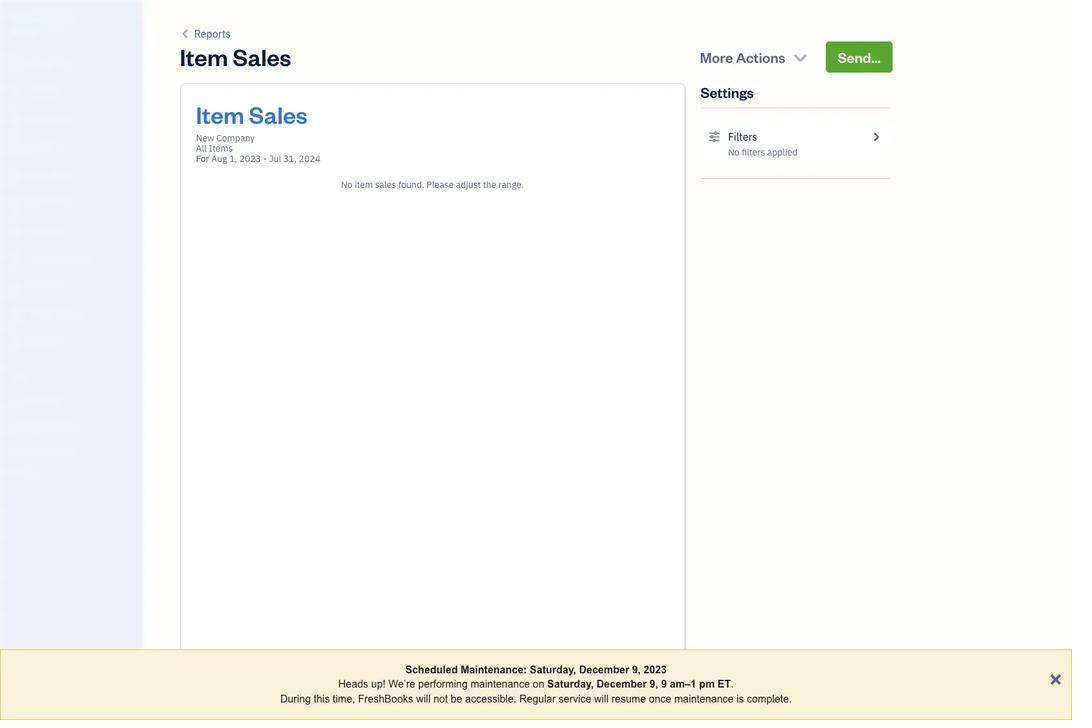 Task type: locate. For each thing, give the bounding box(es) containing it.
maintenance down maintenance:
[[471, 679, 530, 690]]

maintenance down pm
[[675, 693, 734, 704]]

apps link
[[3, 367, 139, 390]]

1 vertical spatial company
[[217, 132, 255, 144]]

freshbooks
[[358, 693, 414, 704]]

0 horizontal spatial items
[[10, 421, 30, 431]]

settings
[[701, 83, 754, 101], [10, 469, 39, 479]]

1 vertical spatial items
[[10, 421, 30, 431]]

1 vertical spatial sales
[[249, 99, 308, 130]]

1 horizontal spatial new
[[196, 132, 214, 144]]

-
[[263, 153, 267, 165]]

december
[[579, 664, 630, 675], [597, 679, 647, 690]]

company inside item sales new company all items for aug 1, 2023 - jul 31, 2024
[[217, 132, 255, 144]]

0 vertical spatial saturday,
[[530, 664, 577, 675]]

team members
[[10, 397, 66, 407]]

timer image
[[8, 253, 24, 266]]

bank connections link
[[3, 439, 139, 461]]

item up all
[[196, 99, 244, 130]]

1 vertical spatial settings
[[10, 469, 39, 479]]

sales
[[233, 41, 291, 72], [249, 99, 308, 130]]

for
[[196, 153, 209, 165]]

company
[[31, 12, 73, 24], [217, 132, 255, 144]]

filters
[[742, 146, 766, 158]]

item for item sales new company all items for aug 1, 2023 - jul 31, 2024
[[196, 99, 244, 130]]

0 vertical spatial items
[[209, 143, 233, 154]]

2023 up 9
[[644, 664, 667, 675]]

1 vertical spatial no
[[341, 179, 353, 191]]

company up owner
[[31, 12, 73, 24]]

1 vertical spatial item
[[196, 99, 244, 130]]

new inside item sales new company all items for aug 1, 2023 - jul 31, 2024
[[196, 132, 214, 144]]

1 horizontal spatial company
[[217, 132, 255, 144]]

more actions button
[[689, 41, 821, 73]]

0 horizontal spatial no
[[341, 179, 353, 191]]

saturday, up service
[[548, 679, 594, 690]]

items right all
[[209, 143, 233, 154]]

0 horizontal spatial maintenance
[[471, 679, 530, 690]]

chevronright image
[[871, 129, 882, 145]]

items left and
[[10, 421, 30, 431]]

item inside item sales new company all items for aug 1, 2023 - jul 31, 2024
[[196, 99, 244, 130]]

estimate image
[[8, 113, 24, 126]]

1 horizontal spatial 2023
[[644, 664, 667, 675]]

chevrondown image
[[792, 48, 810, 66]]

0 vertical spatial new
[[10, 12, 29, 24]]

money image
[[8, 281, 24, 294]]

item for item sales
[[180, 41, 228, 72]]

sales inside item sales new company all items for aug 1, 2023 - jul 31, 2024
[[249, 99, 308, 130]]

0 vertical spatial december
[[579, 664, 630, 675]]

et
[[718, 679, 731, 690]]

invoice image
[[8, 141, 24, 154]]

reports
[[194, 27, 231, 40]]

0 horizontal spatial company
[[31, 12, 73, 24]]

reports button
[[180, 26, 231, 41]]

new company owner
[[10, 12, 73, 36]]

no item sales found. please adjust the range.
[[341, 179, 524, 191]]

time,
[[333, 693, 355, 704]]

will right service
[[595, 693, 609, 704]]

9, up resume at right
[[632, 664, 641, 675]]

item
[[180, 41, 228, 72], [196, 99, 244, 130]]

2023 inside scheduled maintenance: saturday, december 9, 2023 heads up! we're performing maintenance on saturday, december 9, 9 am–1 pm et . during this time, freshbooks will not be accessible. regular service will resume once maintenance is complete.
[[644, 664, 667, 675]]

filters
[[728, 130, 758, 143]]

1 horizontal spatial no
[[728, 146, 740, 158]]

settings down bank
[[10, 469, 39, 479]]

0 vertical spatial sales
[[233, 41, 291, 72]]

expense image
[[8, 197, 24, 210]]

9,
[[632, 664, 641, 675], [650, 679, 659, 690]]

company inside new company owner
[[31, 12, 73, 24]]

main element
[[0, 0, 175, 720]]

please
[[427, 179, 454, 191]]

9, left 9
[[650, 679, 659, 690]]

saturday,
[[530, 664, 577, 675], [548, 679, 594, 690]]

31,
[[283, 153, 297, 165]]

2023
[[239, 153, 261, 165], [644, 664, 667, 675]]

new up for
[[196, 132, 214, 144]]

0 horizontal spatial 2023
[[239, 153, 261, 165]]

1 horizontal spatial items
[[209, 143, 233, 154]]

company up the 1,
[[217, 132, 255, 144]]

0 vertical spatial 2023
[[239, 153, 261, 165]]

no down the filters
[[728, 146, 740, 158]]

1 horizontal spatial will
[[595, 693, 609, 704]]

0 horizontal spatial new
[[10, 12, 29, 24]]

1 horizontal spatial maintenance
[[675, 693, 734, 704]]

will left not at bottom left
[[416, 693, 431, 704]]

sales right the reports button
[[233, 41, 291, 72]]

actions
[[736, 48, 786, 66]]

new
[[10, 12, 29, 24], [196, 132, 214, 144]]

1 horizontal spatial settings
[[701, 83, 754, 101]]

no left item on the left top of the page
[[341, 179, 353, 191]]

bank connections
[[10, 445, 76, 455]]

settings down more
[[701, 83, 754, 101]]

2023 inside item sales new company all items for aug 1, 2023 - jul 31, 2024
[[239, 153, 261, 165]]

0 vertical spatial maintenance
[[471, 679, 530, 690]]

1 vertical spatial new
[[196, 132, 214, 144]]

service
[[559, 693, 592, 704]]

no
[[728, 146, 740, 158], [341, 179, 353, 191]]

items
[[209, 143, 233, 154], [10, 421, 30, 431]]

0 horizontal spatial will
[[416, 693, 431, 704]]

more
[[700, 48, 734, 66]]

× button
[[1050, 666, 1062, 689]]

1 vertical spatial maintenance
[[675, 693, 734, 704]]

on
[[533, 679, 545, 690]]

1 vertical spatial 2023
[[644, 664, 667, 675]]

new up owner
[[10, 12, 29, 24]]

1 vertical spatial december
[[597, 679, 647, 690]]

item down the reports
[[180, 41, 228, 72]]

no for no filters applied
[[728, 146, 740, 158]]

sales for item sales
[[233, 41, 291, 72]]

is
[[737, 693, 744, 704]]

0 vertical spatial no
[[728, 146, 740, 158]]

found.
[[399, 179, 425, 191]]

we're
[[389, 679, 416, 690]]

0 vertical spatial 9,
[[632, 664, 641, 675]]

chevronleft image
[[180, 26, 192, 41]]

maintenance
[[471, 679, 530, 690], [675, 693, 734, 704]]

am–1
[[670, 679, 697, 690]]

0 horizontal spatial settings
[[10, 469, 39, 479]]

sales up the jul
[[249, 99, 308, 130]]

connections
[[30, 445, 76, 455]]

0 vertical spatial company
[[31, 12, 73, 24]]

aug
[[211, 153, 227, 165]]

item sales new company all items for aug 1, 2023 - jul 31, 2024
[[196, 99, 321, 165]]

1 vertical spatial 9,
[[650, 679, 659, 690]]

0 vertical spatial item
[[180, 41, 228, 72]]

items and services link
[[3, 415, 139, 438]]

resume
[[612, 693, 646, 704]]

2023 left the -
[[239, 153, 261, 165]]

1 vertical spatial saturday,
[[548, 679, 594, 690]]

.
[[731, 679, 734, 690]]

will
[[416, 693, 431, 704], [595, 693, 609, 704]]

saturday, up on
[[530, 664, 577, 675]]



Task type: vqa. For each thing, say whether or not it's contained in the screenshot.
Total Revenue / Status
no



Task type: describe. For each thing, give the bounding box(es) containing it.
payment image
[[8, 169, 24, 182]]

adjust
[[456, 179, 481, 191]]

items inside main element
[[10, 421, 30, 431]]

not
[[434, 693, 448, 704]]

team
[[10, 397, 30, 407]]

items and services
[[10, 421, 78, 431]]

no for no item sales found. please adjust the range.
[[341, 179, 353, 191]]

services
[[47, 421, 78, 431]]

up!
[[371, 679, 386, 690]]

sales
[[375, 179, 396, 191]]

jul
[[269, 153, 281, 165]]

new inside new company owner
[[10, 12, 29, 24]]

settings inside settings link
[[10, 469, 39, 479]]

2 will from the left
[[595, 693, 609, 704]]

× dialog
[[0, 649, 1073, 720]]

regular
[[520, 693, 556, 704]]

2024
[[299, 153, 321, 165]]

settings link
[[3, 463, 139, 485]]

1,
[[229, 153, 237, 165]]

client image
[[8, 86, 24, 99]]

be
[[451, 693, 463, 704]]

members
[[32, 397, 66, 407]]

all
[[196, 143, 207, 154]]

item
[[355, 179, 373, 191]]

owner
[[10, 26, 36, 36]]

bank
[[10, 445, 28, 455]]

0 horizontal spatial 9,
[[632, 664, 641, 675]]

pm
[[700, 679, 715, 690]]

maintenance:
[[461, 664, 527, 675]]

no filters applied
[[728, 146, 798, 158]]

heads
[[339, 679, 369, 690]]

once
[[649, 693, 672, 704]]

chart image
[[8, 309, 24, 321]]

report image
[[8, 336, 24, 349]]

and
[[31, 421, 45, 431]]

apps
[[10, 373, 29, 383]]

×
[[1050, 666, 1062, 689]]

applied
[[768, 146, 798, 158]]

range.
[[499, 179, 524, 191]]

complete.
[[747, 693, 792, 704]]

accessible.
[[465, 693, 517, 704]]

9
[[662, 679, 667, 690]]

more actions
[[700, 48, 786, 66]]

1 horizontal spatial 9,
[[650, 679, 659, 690]]

items inside item sales new company all items for aug 1, 2023 - jul 31, 2024
[[209, 143, 233, 154]]

this
[[314, 693, 330, 704]]

the
[[483, 179, 497, 191]]

during
[[280, 693, 311, 704]]

dashboard image
[[8, 58, 24, 71]]

send… button
[[827, 41, 893, 73]]

performing
[[418, 679, 468, 690]]

sales for item sales new company all items for aug 1, 2023 - jul 31, 2024
[[249, 99, 308, 130]]

send…
[[838, 48, 881, 66]]

scheduled maintenance: saturday, december 9, 2023 heads up! we're performing maintenance on saturday, december 9, 9 am–1 pm et . during this time, freshbooks will not be accessible. regular service will resume once maintenance is complete.
[[280, 664, 792, 704]]

1 will from the left
[[416, 693, 431, 704]]

item sales
[[180, 41, 291, 72]]

settings image
[[709, 129, 721, 145]]

project image
[[8, 225, 24, 238]]

0 vertical spatial settings
[[701, 83, 754, 101]]

team members link
[[3, 391, 139, 414]]

scheduled
[[406, 664, 458, 675]]



